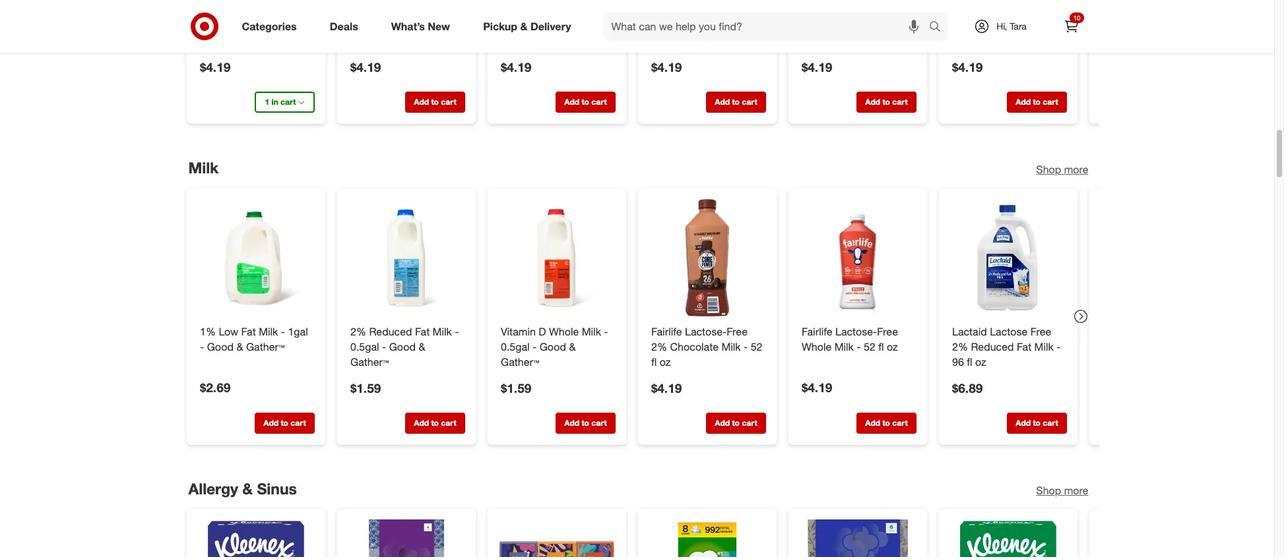 Task type: vqa. For each thing, say whether or not it's contained in the screenshot.
'CVS' in the CVS pharmacy Open until 7:00pm
no



Task type: locate. For each thing, give the bounding box(es) containing it.
sparkling for lacroix sparkling water lime - 8pk/12 fl oz cans
[[239, 4, 284, 17]]

good for low
[[207, 340, 233, 353]]

2 0.5gal from the left
[[501, 340, 529, 353]]

facial tissue - 144ct - up & up™ image
[[799, 520, 916, 558], [799, 520, 916, 558]]

1 52 from the left
[[751, 340, 762, 353]]

3 free from the left
[[1030, 325, 1051, 338]]

oz inside lacroix sparkling water lime - 8pk/12 fl oz cans
[[200, 34, 211, 47]]

1 0.5gal from the left
[[350, 340, 379, 353]]

sparkling inside lacroix sparkling water pure - 8pk/12 fl oz cans
[[540, 4, 584, 17]]

1 free from the left
[[727, 325, 747, 338]]

0 horizontal spatial lactose-
[[685, 325, 727, 338]]

5 lacroix from the left
[[802, 4, 838, 17]]

2 52 from the left
[[864, 340, 875, 353]]

$4.19 for lacroix sparkling water coconut - 8pk/12 fl oz cans
[[651, 59, 682, 74]]

1 vertical spatial reduced
[[971, 340, 1014, 353]]

cart
[[280, 97, 296, 107], [441, 97, 456, 107], [591, 97, 607, 107], [742, 97, 757, 107], [892, 97, 908, 107], [1043, 97, 1058, 107], [290, 418, 306, 428], [441, 418, 456, 428], [591, 418, 607, 428], [742, 418, 757, 428], [892, 418, 908, 428], [1043, 418, 1058, 428]]

2% left chocolate on the bottom of page
[[651, 340, 667, 353]]

cans for lemon
[[974, 34, 999, 47]]

$4.19 down deals link
[[350, 59, 381, 74]]

sparkling up coconut
[[691, 4, 735, 17]]

ultra soft facial tissue - up & up™ image
[[348, 520, 465, 558], [348, 520, 465, 558]]

sparkling up the delivery
[[540, 4, 584, 17]]

search
[[923, 21, 955, 34]]

water left lemon
[[952, 19, 980, 32]]

good inside the 1% low fat milk - 1gal - good & gather™
[[207, 340, 233, 353]]

-
[[256, 19, 260, 32], [429, 19, 433, 32], [556, 19, 560, 32], [725, 19, 729, 32], [1018, 19, 1022, 32], [858, 34, 862, 47], [281, 325, 285, 338], [455, 325, 459, 338], [604, 325, 608, 338], [200, 340, 204, 353], [382, 340, 386, 353], [532, 340, 536, 353], [744, 340, 748, 353], [857, 340, 861, 353], [1057, 340, 1061, 353]]

1 horizontal spatial good
[[389, 340, 415, 353]]

4 sparkling from the left
[[691, 4, 735, 17]]

$4.19
[[200, 59, 230, 74], [350, 59, 381, 74], [501, 59, 531, 74], [651, 59, 682, 74], [802, 59, 832, 74], [952, 59, 983, 74], [802, 380, 832, 395], [651, 380, 682, 395]]

sparkling for lacroix sparkling water lemon - 8pk/12 fl oz cans
[[992, 4, 1036, 17]]

lacroix for lacroix sparkling water lemon - 8pk/12 fl oz cans
[[952, 4, 989, 17]]

1 horizontal spatial 0.5gal
[[501, 340, 529, 353]]

fairlife lactose-free whole milk - 52 fl oz image
[[799, 199, 916, 317], [799, 199, 916, 317]]

2 free from the left
[[877, 325, 898, 338]]

0 horizontal spatial gather™
[[246, 340, 284, 353]]

water for lacroix sparkling water pamplemousse (grapefruit) - 8pk/12 fl oz cans $4.19
[[802, 19, 829, 32]]

gather™ inside vitamin d whole milk - 0.5gal - good & gather™
[[501, 355, 539, 369]]

tara
[[1010, 20, 1027, 32]]

lactose- for milk
[[835, 325, 877, 338]]

lacroix inside lacroix sparkling water tangerine - 8pk/12 fl oz cans
[[350, 4, 387, 17]]

hi,
[[997, 20, 1007, 32]]

good
[[207, 340, 233, 353], [389, 340, 415, 353], [539, 340, 566, 353]]

0 horizontal spatial new
[[428, 20, 450, 33]]

vitamin
[[501, 325, 536, 338]]

water left coconut
[[651, 19, 679, 32]]

search button
[[923, 12, 955, 44]]

& inside 2% reduced fat milk - 0.5gal - good & gather™
[[418, 340, 425, 353]]

lactaid lactose free 2% reduced fat milk - 96 fl oz link
[[952, 324, 1064, 370]]

2 $1.59 from the left
[[501, 380, 531, 395]]

add to cart
[[414, 97, 456, 107], [564, 97, 607, 107], [715, 97, 757, 107], [865, 97, 908, 107], [1016, 97, 1058, 107], [263, 418, 306, 428], [414, 418, 456, 428], [564, 418, 607, 428], [715, 418, 757, 428], [865, 418, 908, 428], [1016, 418, 1058, 428]]

gather™ for d
[[501, 355, 539, 369]]

cans down (grapefruit)
[[816, 49, 840, 62]]

oz inside fairlife lactose-free whole milk - 52 fl oz
[[887, 340, 898, 353]]

fl inside lacroix sparkling water lemon - 8pk/12 fl oz cans
[[952, 34, 958, 47]]

new left recommendations
[[530, 498, 548, 510]]

$4.19 down search button
[[952, 59, 983, 74]]

0 vertical spatial shop more
[[1036, 163, 1089, 176]]

gather™ inside the 1% low fat milk - 1gal - good & gather™
[[246, 340, 284, 353]]

1 horizontal spatial whole
[[802, 340, 831, 353]]

recommendations
[[551, 498, 626, 510]]

1
[[265, 97, 269, 107]]

lactaid
[[952, 325, 987, 338]]

1 horizontal spatial new
[[530, 498, 548, 510]]

0 vertical spatial new
[[428, 20, 450, 33]]

water for lacroix sparkling water pure - 8pk/12 fl oz cans
[[501, 19, 528, 32]]

0 vertical spatial more
[[1064, 163, 1089, 176]]

new right what's
[[428, 20, 450, 33]]

2% inside lactaid lactose free 2% reduced fat milk - 96 fl oz
[[952, 340, 968, 353]]

0 vertical spatial shop
[[1036, 163, 1061, 176]]

sparkling inside lacroix sparkling water tangerine - 8pk/12 fl oz cans
[[390, 4, 434, 17]]

lacroix inside lacroix sparkling water coconut - 8pk/12 fl oz cans
[[651, 4, 688, 17]]

pickup
[[483, 20, 518, 33]]

deals link
[[319, 12, 375, 41]]

0 horizontal spatial free
[[727, 325, 747, 338]]

8pk/12 inside lacroix sparkling water lime - 8pk/12 fl oz cans
[[263, 19, 296, 32]]

sparkling inside lacroix sparkling water coconut - 8pk/12 fl oz cans
[[691, 4, 735, 17]]

lacroix up deals at the top of the page
[[350, 4, 387, 17]]

kleenex on-the-go 3-ply facial tissue image
[[498, 520, 615, 558], [498, 520, 615, 558]]

vitamin d whole milk - 0.5gal - good & gather™ image
[[498, 199, 615, 317], [498, 199, 615, 317]]

lacroix for lacroix sparkling water pure - 8pk/12 fl oz cans
[[501, 4, 537, 17]]

milk
[[188, 158, 219, 177], [258, 325, 278, 338], [432, 325, 452, 338], [582, 325, 601, 338], [721, 340, 741, 353], [834, 340, 854, 353], [1034, 340, 1054, 353]]

0.5gal inside vitamin d whole milk - 0.5gal - good & gather™
[[501, 340, 529, 353]]

1 $1.59 from the left
[[350, 380, 381, 395]]

lacroix up lemon
[[952, 4, 989, 17]]

fat inside the 1% low fat milk - 1gal - good & gather™
[[241, 325, 256, 338]]

1 horizontal spatial $1.59
[[501, 380, 531, 395]]

what's
[[391, 20, 425, 33]]

what's new link
[[380, 12, 467, 41]]

1 vertical spatial more
[[1064, 484, 1089, 497]]

sparkling for lacroix sparkling water tangerine - 8pk/12 fl oz cans
[[390, 4, 434, 17]]

water left lime
[[200, 19, 227, 32]]

8pk/12 down deals at the top of the page
[[350, 34, 383, 47]]

water for lacroix sparkling water tangerine - 8pk/12 fl oz cans
[[350, 19, 378, 32]]

sinus
[[257, 480, 297, 498]]

good inside 2% reduced fat milk - 0.5gal - good & gather™
[[389, 340, 415, 353]]

good inside vitamin d whole milk - 0.5gal - good & gather™
[[539, 340, 566, 353]]

1 shop more button from the top
[[1036, 162, 1089, 177]]

whole
[[549, 325, 579, 338], [802, 340, 831, 353]]

2 sparkling from the left
[[390, 4, 434, 17]]

5 water from the left
[[802, 19, 829, 32]]

add to cart button
[[405, 92, 465, 113], [555, 92, 615, 113], [706, 92, 766, 113], [856, 92, 916, 113], [1007, 92, 1067, 113], [254, 413, 315, 434], [405, 413, 465, 434], [555, 413, 615, 434], [706, 413, 766, 434], [856, 413, 916, 434], [1007, 413, 1067, 434]]

$4.19 inside lacroix sparkling water pamplemousse (grapefruit) - 8pk/12 fl oz cans $4.19
[[802, 59, 832, 74]]

sparkling up hi, tara
[[992, 4, 1036, 17]]

to
[[431, 97, 439, 107], [581, 97, 589, 107], [732, 97, 740, 107], [882, 97, 890, 107], [1033, 97, 1041, 107], [280, 418, 288, 428], [431, 418, 439, 428], [581, 418, 589, 428], [732, 418, 740, 428], [882, 418, 890, 428], [1033, 418, 1041, 428]]

lactose-
[[685, 325, 727, 338], [835, 325, 877, 338]]

0 horizontal spatial 52
[[751, 340, 762, 353]]

1 horizontal spatial 52
[[864, 340, 875, 353]]

0 horizontal spatial reduced
[[369, 325, 412, 338]]

2 horizontal spatial 2%
[[952, 340, 968, 353]]

reduced inside lactaid lactose free 2% reduced fat milk - 96 fl oz
[[971, 340, 1014, 353]]

hi, tara
[[997, 20, 1027, 32]]

lacroix
[[200, 4, 236, 17], [350, 4, 387, 17], [501, 4, 537, 17], [651, 4, 688, 17], [802, 4, 838, 17], [952, 4, 989, 17]]

milk inside the 1% low fat milk - 1gal - good & gather™
[[258, 325, 278, 338]]

1 sparkling from the left
[[239, 4, 284, 17]]

2%
[[350, 325, 366, 338], [651, 340, 667, 353], [952, 340, 968, 353]]

1 shop from the top
[[1036, 163, 1061, 176]]

- inside lacroix sparkling water coconut - 8pk/12 fl oz cans
[[725, 19, 729, 32]]

0 horizontal spatial fat
[[241, 325, 256, 338]]

0 horizontal spatial good
[[207, 340, 233, 353]]

cans
[[214, 34, 238, 47], [408, 34, 433, 47], [515, 34, 539, 47], [709, 34, 734, 47], [974, 34, 999, 47], [816, 49, 840, 62]]

- inside fairlife lactose-free whole milk - 52 fl oz
[[857, 340, 861, 353]]

cans inside lacroix sparkling water lime - 8pk/12 fl oz cans
[[214, 34, 238, 47]]

shop more button for allergy & sinus
[[1036, 483, 1089, 499]]

cans for pure
[[515, 34, 539, 47]]

cans down coconut
[[709, 34, 734, 47]]

1 water from the left
[[200, 19, 227, 32]]

cans down the pickup & delivery
[[515, 34, 539, 47]]

shop for milk
[[1036, 163, 1061, 176]]

new
[[428, 20, 450, 33], [530, 498, 548, 510]]

8pk/12 left the 10 at the right of the page
[[1025, 19, 1058, 32]]

2 lacroix from the left
[[350, 4, 387, 17]]

2 good from the left
[[389, 340, 415, 353]]

1 shop more from the top
[[1036, 163, 1089, 176]]

lacroix up lime
[[200, 4, 236, 17]]

lactaid lactose free 2% reduced fat milk - 96 fl oz image
[[949, 199, 1067, 317], [949, 199, 1067, 317]]

2 lactose- from the left
[[835, 325, 877, 338]]

0 vertical spatial whole
[[549, 325, 579, 338]]

free inside fairlife lactose-free whole milk - 52 fl oz
[[877, 325, 898, 338]]

2% right 1gal
[[350, 325, 366, 338]]

0.5gal
[[350, 340, 379, 353], [501, 340, 529, 353]]

tangerine
[[381, 19, 426, 32]]

2 horizontal spatial gather™
[[501, 355, 539, 369]]

kleenex soothing lotion 3-ply facial tissue image
[[949, 520, 1067, 558], [949, 520, 1067, 558]]

fl inside fairlife lactose-free 2% chocolate milk - 52 fl oz
[[651, 355, 657, 369]]

cans down the 'what's new'
[[408, 34, 433, 47]]

0 horizontal spatial 2%
[[350, 325, 366, 338]]

1 vertical spatial shop more
[[1036, 484, 1089, 497]]

& inside the 1% low fat milk - 1gal - good & gather™
[[236, 340, 243, 353]]

shop more
[[1036, 163, 1089, 176], [1036, 484, 1089, 497]]

4 water from the left
[[651, 19, 679, 32]]

6 water from the left
[[952, 19, 980, 32]]

0 horizontal spatial whole
[[549, 325, 579, 338]]

8pk/12 down 'pamplemousse'
[[865, 34, 898, 47]]

52 inside fairlife lactose-free 2% chocolate milk - 52 fl oz
[[751, 340, 762, 353]]

milk inside lactaid lactose free 2% reduced fat milk - 96 fl oz
[[1034, 340, 1054, 353]]

lime
[[230, 19, 253, 32]]

free for 52
[[877, 325, 898, 338]]

added
[[674, 498, 701, 510]]

52
[[751, 340, 762, 353], [864, 340, 875, 353]]

2 fairlife from the left
[[802, 325, 832, 338]]

sparkling inside lacroix sparkling water pamplemousse (grapefruit) - 8pk/12 fl oz cans $4.19
[[841, 4, 885, 17]]

lacroix sparkling water lemon - 8pk/12 fl oz cans link
[[952, 3, 1064, 48]]

lacroix up the pickup & delivery
[[501, 4, 537, 17]]

fat inside 2% reduced fat milk - 0.5gal - good & gather™
[[415, 325, 429, 338]]

whole inside fairlife lactose-free whole milk - 52 fl oz
[[802, 340, 831, 353]]

0.5gal for vitamin
[[501, 340, 529, 353]]

1 horizontal spatial reduced
[[971, 340, 1014, 353]]

4 lacroix from the left
[[651, 4, 688, 17]]

3 sparkling from the left
[[540, 4, 584, 17]]

sparkling up categories
[[239, 4, 284, 17]]

2 horizontal spatial fat
[[1017, 340, 1031, 353]]

8pk/12 inside lacroix sparkling water tangerine - 8pk/12 fl oz cans
[[350, 34, 383, 47]]

8pk/12 inside lacroix sparkling water coconut - 8pk/12 fl oz cans
[[651, 34, 684, 47]]

- inside lacroix sparkling water pure - 8pk/12 fl oz cans
[[556, 19, 560, 32]]

have
[[628, 498, 648, 510]]

cans inside lacroix sparkling water coconut - 8pk/12 fl oz cans
[[709, 34, 734, 47]]

1 vertical spatial shop
[[1036, 484, 1061, 497]]

$1.59
[[350, 380, 381, 395], [501, 380, 531, 395]]

cans down lemon
[[974, 34, 999, 47]]

52 inside fairlife lactose-free whole milk - 52 fl oz
[[864, 340, 875, 353]]

sparkling inside lacroix sparkling water lime - 8pk/12 fl oz cans
[[239, 4, 284, 17]]

shop more for allergy & sinus
[[1036, 484, 1089, 497]]

$4.19 down fairlife lactose-free whole milk - 52 fl oz
[[802, 380, 832, 395]]

water inside lacroix sparkling water pamplemousse (grapefruit) - 8pk/12 fl oz cans $4.19
[[802, 19, 829, 32]]

1 horizontal spatial gather™
[[350, 355, 389, 369]]

2 horizontal spatial free
[[1030, 325, 1051, 338]]

water inside lacroix sparkling water pure - 8pk/12 fl oz cans
[[501, 19, 528, 32]]

0 horizontal spatial $1.59
[[350, 380, 381, 395]]

1 vertical spatial whole
[[802, 340, 831, 353]]

gather™
[[246, 340, 284, 353], [350, 355, 389, 369], [501, 355, 539, 369]]

2 water from the left
[[350, 19, 378, 32]]

8pk/12 right pure
[[563, 19, 596, 32]]

2% reduced fat milk - 0.5gal - good & gather™ image
[[348, 199, 465, 317], [348, 199, 465, 317]]

lactose- inside fairlife lactose-free 2% chocolate milk - 52 fl oz
[[685, 325, 727, 338]]

1 vertical spatial new
[[530, 498, 548, 510]]

sparkling up 'pamplemousse'
[[841, 4, 885, 17]]

$4.19 down the pickup & delivery
[[501, 59, 531, 74]]

reduced
[[369, 325, 412, 338], [971, 340, 1014, 353]]

2 shop more from the top
[[1036, 484, 1089, 497]]

(grapefruit)
[[802, 34, 855, 47]]

1 horizontal spatial fairlife
[[802, 325, 832, 338]]

2 shop from the top
[[1036, 484, 1061, 497]]

kleenex ultra soft 3-ply facial tissue image
[[197, 520, 315, 558], [197, 520, 315, 558]]

fairlife inside fairlife lactose-free 2% chocolate milk - 52 fl oz
[[651, 325, 682, 338]]

3 good from the left
[[539, 340, 566, 353]]

lacroix inside lacroix sparkling water lime - 8pk/12 fl oz cans
[[200, 4, 236, 17]]

good for reduced
[[389, 340, 415, 353]]

lacroix sparkling water lemon - 8pk/12 fl oz cans
[[952, 4, 1058, 47]]

0 horizontal spatial 0.5gal
[[350, 340, 379, 353]]

milk inside 2% reduced fat milk - 0.5gal - good & gather™
[[432, 325, 452, 338]]

1 vertical spatial shop more button
[[1036, 483, 1089, 499]]

lacroix sparkling water pamplemousse (grapefruit) - 8pk/12 fl oz cans $4.19
[[802, 4, 906, 74]]

water inside lacroix sparkling water tangerine - 8pk/12 fl oz cans
[[350, 19, 378, 32]]

pamplemousse
[[832, 19, 905, 32]]

1 lactose- from the left
[[685, 325, 727, 338]]

pickup & delivery link
[[472, 12, 588, 41]]

1 lacroix from the left
[[200, 4, 236, 17]]

8pk/12 inside lacroix sparkling water lemon - 8pk/12 fl oz cans
[[1025, 19, 1058, 32]]

cans inside lacroix sparkling water pure - 8pk/12 fl oz cans
[[515, 34, 539, 47]]

2% for $4.19
[[651, 340, 667, 353]]

cans for tangerine
[[408, 34, 433, 47]]

1% low fat milk - 1gal - good & gather™
[[200, 325, 308, 353]]

shop
[[1036, 163, 1061, 176], [1036, 484, 1061, 497]]

puffs plus lotion facial tissue image
[[648, 520, 766, 558], [648, 520, 766, 558]]

lacroix for lacroix sparkling water coconut - 8pk/12 fl oz cans
[[651, 4, 688, 17]]

0 vertical spatial shop more button
[[1036, 162, 1089, 177]]

water inside lacroix sparkling water coconut - 8pk/12 fl oz cans
[[651, 19, 679, 32]]

8pk/12 down coconut
[[651, 34, 684, 47]]

fat
[[241, 325, 256, 338], [415, 325, 429, 338], [1017, 340, 1031, 353]]

2 more from the top
[[1064, 484, 1089, 497]]

more
[[1064, 163, 1089, 176], [1064, 484, 1089, 497]]

free
[[727, 325, 747, 338], [877, 325, 898, 338], [1030, 325, 1051, 338]]

2% inside fairlife lactose-free 2% chocolate milk - 52 fl oz
[[651, 340, 667, 353]]

chocolate
[[670, 340, 718, 353]]

cans inside lacroix sparkling water lemon - 8pk/12 fl oz cans
[[974, 34, 999, 47]]

0 horizontal spatial fairlife
[[651, 325, 682, 338]]

lacroix up (grapefruit)
[[802, 4, 838, 17]]

water inside lacroix sparkling water lemon - 8pk/12 fl oz cans
[[952, 19, 980, 32]]

water inside lacroix sparkling water lime - 8pk/12 fl oz cans
[[200, 19, 227, 32]]

1 horizontal spatial lactose-
[[835, 325, 877, 338]]

vitamin d whole milk - 0.5gal - good & gather™
[[501, 325, 608, 369]]

cans for coconut
[[709, 34, 734, 47]]

& inside the pickup & delivery link
[[520, 20, 528, 33]]

cans inside lacroix sparkling water tangerine - 8pk/12 fl oz cans
[[408, 34, 433, 47]]

& inside vitamin d whole milk - 0.5gal - good & gather™
[[569, 340, 576, 353]]

8pk/12 right lime
[[263, 19, 296, 32]]

fairlife inside fairlife lactose-free whole milk - 52 fl oz
[[802, 325, 832, 338]]

sparkling
[[239, 4, 284, 17], [390, 4, 434, 17], [540, 4, 584, 17], [691, 4, 735, 17], [841, 4, 885, 17], [992, 4, 1036, 17]]

1 horizontal spatial 2%
[[651, 340, 667, 353]]

lactose- inside fairlife lactose-free whole milk - 52 fl oz
[[835, 325, 877, 338]]

sparkling inside lacroix sparkling water lemon - 8pk/12 fl oz cans
[[992, 4, 1036, 17]]

$1.59 down vitamin
[[501, 380, 531, 395]]

$4.19 down (grapefruit)
[[802, 59, 832, 74]]

lacroix for lacroix sparkling water lime - 8pk/12 fl oz cans
[[200, 4, 236, 17]]

oz inside lacroix sparkling water tangerine - 8pk/12 fl oz cans
[[394, 34, 405, 47]]

$1.59 down 2% reduced fat milk - 0.5gal - good & gather™
[[350, 380, 381, 395]]

add
[[414, 97, 429, 107], [564, 97, 579, 107], [715, 97, 730, 107], [865, 97, 880, 107], [1016, 97, 1031, 107], [263, 418, 278, 428], [414, 418, 429, 428], [564, 418, 579, 428], [715, 418, 730, 428], [865, 418, 880, 428], [1016, 418, 1031, 428]]

1 more from the top
[[1064, 163, 1089, 176]]

gather™ inside 2% reduced fat milk - 0.5gal - good & gather™
[[350, 355, 389, 369]]

1 horizontal spatial free
[[877, 325, 898, 338]]

water for lacroix sparkling water lime - 8pk/12 fl oz cans
[[200, 19, 227, 32]]

water
[[200, 19, 227, 32], [350, 19, 378, 32], [501, 19, 528, 32], [651, 19, 679, 32], [802, 19, 829, 32], [952, 19, 980, 32]]

$2.69
[[200, 380, 230, 395]]

2% up the '96'
[[952, 340, 968, 353]]

8pk/12
[[263, 19, 296, 32], [563, 19, 596, 32], [1025, 19, 1058, 32], [350, 34, 383, 47], [651, 34, 684, 47], [865, 34, 898, 47]]

free inside fairlife lactose-free 2% chocolate milk - 52 fl oz
[[727, 325, 747, 338]]

- inside lactaid lactose free 2% reduced fat milk - 96 fl oz
[[1057, 340, 1061, 353]]

gather™ for reduced
[[350, 355, 389, 369]]

fl inside lacroix sparkling water coconut - 8pk/12 fl oz cans
[[687, 34, 692, 47]]

lemon
[[983, 19, 1015, 32]]

96
[[952, 355, 964, 369]]

$4.19 down lime
[[200, 59, 230, 74]]

free inside lactaid lactose free 2% reduced fat milk - 96 fl oz
[[1030, 325, 1051, 338]]

6 lacroix from the left
[[952, 4, 989, 17]]

oz inside lactaid lactose free 2% reduced fat milk - 96 fl oz
[[975, 355, 986, 369]]

2% reduced fat milk - 0.5gal - good & gather™
[[350, 325, 459, 369]]

sparkling up what's
[[390, 4, 434, 17]]

fairlife
[[651, 325, 682, 338], [802, 325, 832, 338]]

&
[[520, 20, 528, 33], [236, 340, 243, 353], [418, 340, 425, 353], [569, 340, 576, 353], [242, 480, 253, 498]]

3 lacroix from the left
[[501, 4, 537, 17]]

$4.19 for lacroix sparkling water lemon - 8pk/12 fl oz cans
[[952, 59, 983, 74]]

water left pure
[[501, 19, 528, 32]]

8pk/12 inside lacroix sparkling water pure - 8pk/12 fl oz cans
[[563, 19, 596, 32]]

5 sparkling from the left
[[841, 4, 885, 17]]

1% low fat milk - 1gal - good & gather™ image
[[197, 199, 315, 317], [197, 199, 315, 317]]

$4.19 for lacroix sparkling water pure - 8pk/12 fl oz cans
[[501, 59, 531, 74]]

shop more button
[[1036, 162, 1089, 177], [1036, 483, 1089, 499]]

0.5gal inside 2% reduced fat milk - 0.5gal - good & gather™
[[350, 340, 379, 353]]

lacroix inside lacroix sparkling water pamplemousse (grapefruit) - 8pk/12 fl oz cans $4.19
[[802, 4, 838, 17]]

8pk/12 for tangerine
[[350, 34, 383, 47]]

water up (grapefruit)
[[802, 19, 829, 32]]

$4.19 down lacroix sparkling water coconut - 8pk/12 fl oz cans
[[651, 59, 682, 74]]

$6.89
[[952, 380, 983, 395]]

cans down lime
[[214, 34, 238, 47]]

allergy & sinus
[[188, 480, 297, 498]]

fairlife for whole
[[802, 325, 832, 338]]

2 horizontal spatial good
[[539, 340, 566, 353]]

$4.19 down chocolate on the bottom of page
[[651, 380, 682, 395]]

1 good from the left
[[207, 340, 233, 353]]

low
[[218, 325, 238, 338]]

lacroix up coconut
[[651, 4, 688, 17]]

2 shop more button from the top
[[1036, 483, 1089, 499]]

0 vertical spatial reduced
[[369, 325, 412, 338]]

fat inside lactaid lactose free 2% reduced fat milk - 96 fl oz
[[1017, 340, 1031, 353]]

lacroix inside lacroix sparkling water lemon - 8pk/12 fl oz cans
[[952, 4, 989, 17]]

fairlife lactose-free whole milk - 52 fl oz link
[[802, 324, 914, 355]]

categories
[[242, 20, 297, 33]]

lacroix inside lacroix sparkling water pure - 8pk/12 fl oz cans
[[501, 4, 537, 17]]

1 horizontal spatial fat
[[415, 325, 429, 338]]

fairlife lactose-free 2% chocolate milk - 52 fl oz
[[651, 325, 762, 369]]

1 fairlife from the left
[[651, 325, 682, 338]]

lacroix sparkling water coconut - 8pk/12 fl oz cans
[[651, 4, 735, 47]]

water left tangerine
[[350, 19, 378, 32]]

fairlife lactose-free 2% chocolate milk - 52 fl oz image
[[648, 199, 766, 317], [648, 199, 766, 317]]

cans inside lacroix sparkling water pamplemousse (grapefruit) - 8pk/12 fl oz cans $4.19
[[816, 49, 840, 62]]

6 sparkling from the left
[[992, 4, 1036, 17]]

3 water from the left
[[501, 19, 528, 32]]

fl
[[299, 19, 304, 32], [599, 19, 604, 32], [386, 34, 391, 47], [687, 34, 692, 47], [901, 34, 906, 47], [952, 34, 958, 47], [878, 340, 884, 353], [651, 355, 657, 369], [967, 355, 972, 369]]

1gal
[[288, 325, 308, 338]]



Task type: describe. For each thing, give the bounding box(es) containing it.
d
[[538, 325, 546, 338]]

What can we help you find? suggestions appear below search field
[[604, 12, 932, 41]]

cans for lime
[[214, 34, 238, 47]]

lacroix sparkling water tangerine - 8pk/12 fl oz cans
[[350, 4, 434, 47]]

8pk/12 for lemon
[[1025, 19, 1058, 32]]

1% low fat milk - 1gal - good & gather™ link
[[200, 324, 312, 355]]

lacroix sparkling water tangerine - 8pk/12 fl oz cans link
[[350, 3, 462, 48]]

& for 1% low fat milk - 1gal - good & gather™
[[236, 340, 243, 353]]

lacroix sparkling water pure - 8pk/12 fl oz cans link
[[501, 3, 613, 48]]

1 in cart
[[265, 97, 296, 107]]

lacroix for lacroix sparkling water pamplemousse (grapefruit) - 8pk/12 fl oz cans $4.19
[[802, 4, 838, 17]]

- inside lacroix sparkling water tangerine - 8pk/12 fl oz cans
[[429, 19, 433, 32]]

8pk/12 inside lacroix sparkling water pamplemousse (grapefruit) - 8pk/12 fl oz cans $4.19
[[865, 34, 898, 47]]

& for vitamin d whole milk - 0.5gal - good & gather™
[[569, 340, 576, 353]]

milk inside vitamin d whole milk - 0.5gal - good & gather™
[[582, 325, 601, 338]]

milk inside fairlife lactose-free 2% chocolate milk - 52 fl oz
[[721, 340, 741, 353]]

fairlife lactose-free whole milk - 52 fl oz
[[802, 325, 898, 353]]

$4.19 for fairlife lactose-free 2% chocolate milk - 52 fl oz
[[651, 380, 682, 395]]

- inside lacroix sparkling water lime - 8pk/12 fl oz cans
[[256, 19, 260, 32]]

fairlife lactose-free 2% chocolate milk - 52 fl oz link
[[651, 324, 763, 370]]

lacroix sparkling water lime - 8pk/12 fl oz cans link
[[200, 3, 312, 48]]

new inside the what's new "link"
[[428, 20, 450, 33]]

shop for allergy & sinus
[[1036, 484, 1061, 497]]

oz inside lacroix sparkling water pamplemousse (grapefruit) - 8pk/12 fl oz cans $4.19
[[802, 49, 813, 62]]

more for allergy & sinus
[[1064, 484, 1089, 497]]

& for 2% reduced fat milk - 0.5gal - good & gather™
[[418, 340, 425, 353]]

fat for $1.59
[[415, 325, 429, 338]]

8pk/12 for coconut
[[651, 34, 684, 47]]

- inside fairlife lactose-free 2% chocolate milk - 52 fl oz
[[744, 340, 748, 353]]

fat for $2.69
[[241, 325, 256, 338]]

fl inside lactaid lactose free 2% reduced fat milk - 96 fl oz
[[967, 355, 972, 369]]

deals
[[330, 20, 358, 33]]

lactose- for chocolate
[[685, 325, 727, 338]]

lactaid lactose free 2% reduced fat milk - 96 fl oz
[[952, 325, 1061, 369]]

fairlife for 2%
[[651, 325, 682, 338]]

lacroix sparkling water lime - 8pk/12 fl oz cans
[[200, 4, 304, 47]]

new recommendations have been added
[[530, 498, 701, 510]]

fl inside lacroix sparkling water tangerine - 8pk/12 fl oz cans
[[386, 34, 391, 47]]

1%
[[200, 325, 216, 338]]

lacroix sparkling water coconut - 8pk/12 fl oz cans link
[[651, 3, 763, 48]]

1 in cart for lacroix sparkling water lime - 8pk/12 fl oz cans element
[[265, 97, 296, 107]]

reduced inside 2% reduced fat milk - 0.5gal - good & gather™
[[369, 325, 412, 338]]

$1.59 for 2% reduced fat milk - 0.5gal - good & gather™
[[350, 380, 381, 395]]

shop more button for milk
[[1036, 162, 1089, 177]]

$1.59 for vitamin d whole milk - 0.5gal - good & gather™
[[501, 380, 531, 395]]

oz inside lacroix sparkling water lemon - 8pk/12 fl oz cans
[[961, 34, 971, 47]]

free for milk
[[1030, 325, 1051, 338]]

oz inside lacroix sparkling water coconut - 8pk/12 fl oz cans
[[695, 34, 706, 47]]

2% inside 2% reduced fat milk - 0.5gal - good & gather™
[[350, 325, 366, 338]]

sparkling for lacroix sparkling water pamplemousse (grapefruit) - 8pk/12 fl oz cans $4.19
[[841, 4, 885, 17]]

coconut
[[682, 19, 722, 32]]

water for lacroix sparkling water coconut - 8pk/12 fl oz cans
[[651, 19, 679, 32]]

milk inside fairlife lactose-free whole milk - 52 fl oz
[[834, 340, 854, 353]]

whole inside vitamin d whole milk - 0.5gal - good & gather™
[[549, 325, 579, 338]]

more for milk
[[1064, 163, 1089, 176]]

categories link
[[231, 12, 313, 41]]

been
[[650, 498, 671, 510]]

what's new
[[391, 20, 450, 33]]

0.5gal for 2%
[[350, 340, 379, 353]]

fl inside lacroix sparkling water lime - 8pk/12 fl oz cans
[[299, 19, 304, 32]]

$4.19 for lacroix sparkling water lime - 8pk/12 fl oz cans
[[200, 59, 230, 74]]

2% for $6.89
[[952, 340, 968, 353]]

water for lacroix sparkling water lemon - 8pk/12 fl oz cans
[[952, 19, 980, 32]]

8pk/12 for lime
[[263, 19, 296, 32]]

vitamin d whole milk - 0.5gal - good & gather™ link
[[501, 324, 613, 370]]

pure
[[531, 19, 553, 32]]

10
[[1073, 14, 1081, 22]]

pickup & delivery
[[483, 20, 571, 33]]

lacroix sparkling water pamplemousse (grapefruit) - 8pk/12 fl oz cans link
[[802, 3, 914, 62]]

$4.19 for lacroix sparkling water tangerine - 8pk/12 fl oz cans
[[350, 59, 381, 74]]

lactose
[[990, 325, 1027, 338]]

- inside lacroix sparkling water lemon - 8pk/12 fl oz cans
[[1018, 19, 1022, 32]]

10 link
[[1057, 12, 1086, 41]]

8pk/12 for pure
[[563, 19, 596, 32]]

in
[[271, 97, 278, 107]]

oz inside lacroix sparkling water pure - 8pk/12 fl oz cans
[[501, 34, 512, 47]]

oz inside fairlife lactose-free 2% chocolate milk - 52 fl oz
[[660, 355, 671, 369]]

2% reduced fat milk - 0.5gal - good & gather™ link
[[350, 324, 462, 370]]

delivery
[[531, 20, 571, 33]]

good for d
[[539, 340, 566, 353]]

shop more for milk
[[1036, 163, 1089, 176]]

free for -
[[727, 325, 747, 338]]

- inside lacroix sparkling water pamplemousse (grapefruit) - 8pk/12 fl oz cans $4.19
[[858, 34, 862, 47]]

fl inside fairlife lactose-free whole milk - 52 fl oz
[[878, 340, 884, 353]]

sparkling for lacroix sparkling water pure - 8pk/12 fl oz cans
[[540, 4, 584, 17]]

allergy
[[188, 480, 238, 498]]

lacroix for lacroix sparkling water tangerine - 8pk/12 fl oz cans
[[350, 4, 387, 17]]

$4.19 for fairlife lactose-free whole milk - 52 fl oz
[[802, 380, 832, 395]]

sparkling for lacroix sparkling water coconut - 8pk/12 fl oz cans
[[691, 4, 735, 17]]

fl inside lacroix sparkling water pamplemousse (grapefruit) - 8pk/12 fl oz cans $4.19
[[901, 34, 906, 47]]

fl inside lacroix sparkling water pure - 8pk/12 fl oz cans
[[599, 19, 604, 32]]

gather™ for low
[[246, 340, 284, 353]]

lacroix sparkling water pure - 8pk/12 fl oz cans
[[501, 4, 604, 47]]



